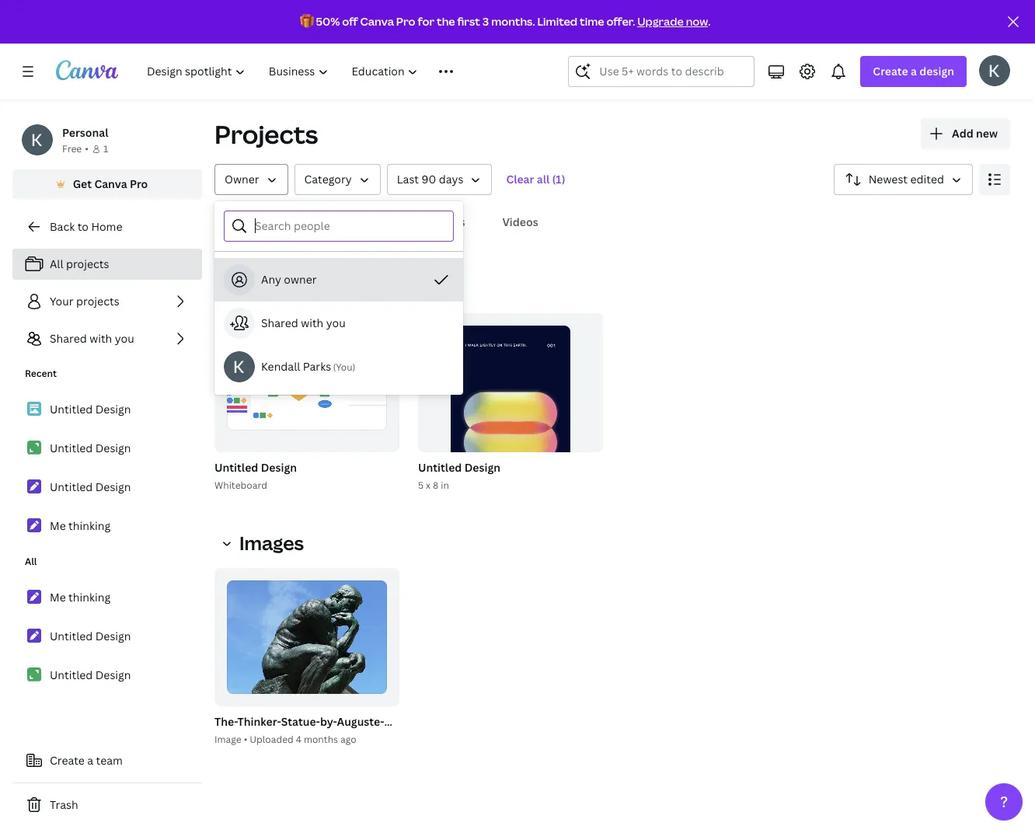 Task type: locate. For each thing, give the bounding box(es) containing it.
1 horizontal spatial you
[[326, 316, 346, 331]]

add
[[953, 126, 974, 141]]

0 horizontal spatial shared
[[50, 331, 87, 346]]

get canva pro
[[73, 177, 148, 191]]

design inside untitled design 5 x 8 in
[[465, 460, 501, 475]]

kendall parks image
[[980, 55, 1011, 86]]

projects
[[215, 117, 318, 151]]

recent
[[25, 367, 57, 380]]

shared down "your"
[[50, 331, 87, 346]]

time
[[580, 14, 605, 29]]

videos
[[503, 215, 539, 229]]

in
[[441, 479, 449, 492]]

2 me from the top
[[50, 590, 66, 605]]

design inside untitled design whiteboard
[[261, 460, 297, 475]]

a inside create a design dropdown button
[[911, 64, 918, 79]]

2 horizontal spatial all
[[221, 215, 235, 229]]

trash link
[[12, 790, 202, 821]]

1 vertical spatial shared
[[50, 331, 87, 346]]

0 vertical spatial you
[[326, 316, 346, 331]]

home
[[91, 219, 122, 234]]

1 vertical spatial with
[[90, 331, 112, 346]]

1 vertical spatial canva
[[94, 177, 127, 191]]

shared with you down owner
[[261, 316, 346, 331]]

1 vertical spatial projects
[[76, 294, 119, 309]]

1 me thinking from the top
[[50, 519, 111, 533]]

0 vertical spatial a
[[911, 64, 918, 79]]

create left the design
[[874, 64, 909, 79]]

0 vertical spatial canva
[[360, 14, 394, 29]]

shared with you for shared with you button
[[261, 316, 346, 331]]

1 vertical spatial •
[[244, 733, 248, 747]]

back to home
[[50, 219, 122, 234]]

1 horizontal spatial all
[[50, 257, 63, 271]]

0 horizontal spatial •
[[85, 142, 89, 156]]

with inside button
[[301, 316, 324, 331]]

days
[[439, 172, 464, 187]]

0 horizontal spatial with
[[90, 331, 112, 346]]

list containing me thinking
[[12, 582, 202, 692]]

0 horizontal spatial pro
[[130, 177, 148, 191]]

you
[[326, 316, 346, 331], [115, 331, 134, 346]]

1 horizontal spatial a
[[911, 64, 918, 79]]

1 horizontal spatial untitled design button
[[418, 458, 501, 478]]

1 horizontal spatial canva
[[360, 14, 394, 29]]

2 vertical spatial all
[[25, 555, 37, 568]]

1 horizontal spatial pro
[[397, 14, 416, 29]]

images down whiteboard
[[240, 530, 304, 556]]

you down your projects link
[[115, 331, 134, 346]]

untitled design 5 x 8 in
[[418, 460, 501, 492]]

0 vertical spatial shared
[[261, 316, 298, 331]]

1 vertical spatial you
[[115, 331, 134, 346]]

last
[[397, 172, 419, 187]]

your projects
[[50, 294, 119, 309]]

0 horizontal spatial canva
[[94, 177, 127, 191]]

1 vertical spatial create
[[50, 754, 85, 768]]

canva right get
[[94, 177, 127, 191]]

0 vertical spatial me thinking link
[[12, 510, 202, 543]]

• right free
[[85, 142, 89, 156]]

free
[[62, 142, 82, 156]]

2 thinking from the top
[[69, 590, 111, 605]]

3 list from the top
[[12, 582, 202, 692]]

shared with you down your projects
[[50, 331, 134, 346]]

all projects link
[[12, 249, 202, 280]]

projects right "your"
[[76, 294, 119, 309]]

1 me from the top
[[50, 519, 66, 533]]

shared
[[261, 316, 298, 331], [50, 331, 87, 346]]

(1)
[[553, 172, 566, 187]]

category
[[304, 172, 352, 187]]

1 vertical spatial me thinking
[[50, 590, 111, 605]]

you down any owner button
[[326, 316, 346, 331]]

shared with you inside list
[[50, 331, 134, 346]]

shared inside shared with you button
[[261, 316, 298, 331]]

3
[[483, 14, 489, 29]]

with down your projects link
[[90, 331, 112, 346]]

untitled design
[[50, 402, 131, 417], [50, 441, 131, 456], [50, 480, 131, 495], [50, 629, 131, 644], [50, 668, 131, 683]]

canva right off
[[360, 14, 394, 29]]

1 horizontal spatial •
[[244, 733, 248, 747]]

shared inside shared with you link
[[50, 331, 87, 346]]

any owner option
[[215, 258, 464, 302]]

clear all (1) link
[[499, 164, 574, 195]]

0 vertical spatial with
[[301, 316, 324, 331]]

1 vertical spatial a
[[87, 754, 93, 768]]

you inside list
[[115, 331, 134, 346]]

4 untitled design link from the top
[[12, 621, 202, 653]]

shared with you
[[261, 316, 346, 331], [50, 331, 134, 346]]

2 vertical spatial list
[[12, 582, 202, 692]]

2 me thinking from the top
[[50, 590, 111, 605]]

5 untitled design from the top
[[50, 668, 131, 683]]

1 thinking from the top
[[69, 519, 111, 533]]

a inside the create a team button
[[87, 754, 93, 768]]

0 vertical spatial me
[[50, 519, 66, 533]]

1 horizontal spatial shared
[[261, 316, 298, 331]]

🎁 50% off canva pro for the first 3 months. limited time offer. upgrade now .
[[300, 14, 711, 29]]

0 vertical spatial create
[[874, 64, 909, 79]]

with inside list
[[90, 331, 112, 346]]

shared with you option
[[215, 302, 464, 345]]

0 vertical spatial images
[[428, 215, 465, 229]]

thinking for second me thinking link from the bottom of the page
[[69, 519, 111, 533]]

all button
[[215, 208, 241, 237]]

0 vertical spatial all
[[221, 215, 235, 229]]

None search field
[[569, 56, 755, 87]]

0 horizontal spatial all
[[25, 555, 37, 568]]

1 vertical spatial all
[[50, 257, 63, 271]]

image
[[215, 733, 242, 747]]

4
[[296, 733, 302, 747]]

2 untitled design button from the left
[[418, 458, 501, 478]]

1 vertical spatial shared with you
[[50, 331, 134, 346]]

shared down designs
[[261, 316, 298, 331]]

create inside button
[[50, 754, 85, 768]]

list
[[12, 249, 202, 355], [12, 394, 202, 543], [12, 582, 202, 692]]

1 vertical spatial me
[[50, 590, 66, 605]]

all inside button
[[221, 215, 235, 229]]

1 me thinking link from the top
[[12, 510, 202, 543]]

1 vertical spatial images
[[240, 530, 304, 556]]

with
[[301, 316, 324, 331], [90, 331, 112, 346]]

• right the image
[[244, 733, 248, 747]]

Category button
[[294, 164, 381, 195]]

with for shared with you button
[[301, 316, 324, 331]]

0 vertical spatial shared with you
[[261, 316, 346, 331]]

0 horizontal spatial shared with you
[[50, 331, 134, 346]]

a left the design
[[911, 64, 918, 79]]

pro left for
[[397, 14, 416, 29]]

with up kendall parks ( you )
[[301, 316, 324, 331]]

0 vertical spatial pro
[[397, 14, 416, 29]]

0 vertical spatial thinking
[[69, 519, 111, 533]]

upgrade now button
[[638, 14, 709, 29]]

0 horizontal spatial you
[[115, 331, 134, 346]]

me thinking link
[[12, 510, 202, 543], [12, 582, 202, 614]]

90
[[422, 172, 437, 187]]

a left team
[[87, 754, 93, 768]]

all inside list
[[50, 257, 63, 271]]

you for shared with you button
[[326, 316, 346, 331]]

for
[[418, 14, 435, 29]]

a for team
[[87, 754, 93, 768]]

1 list from the top
[[12, 249, 202, 355]]

the-thinker-statue-by-auguste-rodin.jpg image • uploaded 4 months ago
[[215, 715, 435, 747]]

projects for all projects
[[66, 257, 109, 271]]

1 vertical spatial me thinking link
[[12, 582, 202, 614]]

projects
[[66, 257, 109, 271], [76, 294, 119, 309]]

your
[[50, 294, 74, 309]]

0 vertical spatial projects
[[66, 257, 109, 271]]

by-
[[320, 715, 337, 729]]

create left team
[[50, 754, 85, 768]]

top level navigation element
[[137, 56, 531, 87], [137, 56, 531, 87]]

1 vertical spatial thinking
[[69, 590, 111, 605]]

me
[[50, 519, 66, 533], [50, 590, 66, 605]]

videos button
[[497, 208, 545, 237]]

canva
[[360, 14, 394, 29], [94, 177, 127, 191]]

0 horizontal spatial a
[[87, 754, 93, 768]]

1 untitled design button from the left
[[215, 458, 297, 478]]

all for all projects
[[50, 257, 63, 271]]

1 horizontal spatial images
[[428, 215, 465, 229]]

0 vertical spatial me thinking
[[50, 519, 111, 533]]

2 list from the top
[[12, 394, 202, 543]]

last 90 days
[[397, 172, 464, 187]]

0 horizontal spatial untitled design button
[[215, 458, 297, 478]]

pro up the back to home link
[[130, 177, 148, 191]]

thinker-
[[238, 715, 281, 729]]

the-
[[215, 715, 238, 729]]

0 horizontal spatial create
[[50, 754, 85, 768]]

whiteboard
[[215, 479, 267, 492]]

projects for your projects
[[76, 294, 119, 309]]

months.
[[492, 14, 536, 29]]

1 horizontal spatial create
[[874, 64, 909, 79]]

images down last 90 days button at the left top
[[428, 215, 465, 229]]

list containing untitled design
[[12, 394, 202, 543]]

•
[[85, 142, 89, 156], [244, 733, 248, 747]]

images button
[[215, 528, 313, 559]]

owner
[[284, 272, 317, 287]]

kendall parks option
[[215, 345, 464, 389]]

thinking
[[69, 519, 111, 533], [69, 590, 111, 605]]

trash
[[50, 798, 78, 813]]

1 vertical spatial pro
[[130, 177, 148, 191]]

design
[[95, 402, 131, 417], [95, 441, 131, 456], [261, 460, 297, 475], [465, 460, 501, 475], [95, 480, 131, 495], [95, 629, 131, 644], [95, 668, 131, 683]]

untitled inside untitled design whiteboard
[[215, 460, 258, 475]]

untitled design button
[[215, 458, 297, 478], [418, 458, 501, 478]]

0 vertical spatial •
[[85, 142, 89, 156]]

Sort by button
[[834, 164, 974, 195]]

list box
[[215, 258, 464, 389]]

untitled design button up the in
[[418, 458, 501, 478]]

untitled design button up whiteboard
[[215, 458, 297, 478]]

you inside button
[[326, 316, 346, 331]]

get canva pro button
[[12, 170, 202, 199]]

8
[[433, 479, 439, 492]]

all for all button
[[221, 215, 235, 229]]

0 horizontal spatial images
[[240, 530, 304, 556]]

a
[[911, 64, 918, 79], [87, 754, 93, 768]]

.
[[709, 14, 711, 29]]

me for second me thinking link from the bottom of the page
[[50, 519, 66, 533]]

shared with you inside button
[[261, 316, 346, 331]]

designs
[[240, 275, 311, 301]]

limited
[[538, 14, 578, 29]]

projects down back to home
[[66, 257, 109, 271]]

new
[[977, 126, 999, 141]]

untitled design link
[[12, 394, 202, 426], [12, 432, 202, 465], [12, 471, 202, 504], [12, 621, 202, 653], [12, 659, 202, 692]]

create inside create a design dropdown button
[[874, 64, 909, 79]]

1 vertical spatial list
[[12, 394, 202, 543]]

auguste-
[[337, 715, 385, 729]]

0 vertical spatial list
[[12, 249, 202, 355]]

Search people search field
[[255, 212, 444, 241]]

1 horizontal spatial shared with you
[[261, 316, 346, 331]]

list containing all projects
[[12, 249, 202, 355]]

(
[[333, 361, 336, 374]]

untitled design whiteboard
[[215, 460, 297, 492]]

1 horizontal spatial with
[[301, 316, 324, 331]]



Task type: vqa. For each thing, say whether or not it's contained in the screenshot.
apps "button"
no



Task type: describe. For each thing, give the bounding box(es) containing it.
🎁
[[300, 14, 314, 29]]

create for create a design
[[874, 64, 909, 79]]

shared for shared with you link
[[50, 331, 87, 346]]

design
[[920, 64, 955, 79]]

ago
[[341, 733, 357, 747]]

1
[[103, 142, 108, 156]]

me for 1st me thinking link from the bottom
[[50, 590, 66, 605]]

team
[[96, 754, 123, 768]]

with for shared with you link
[[90, 331, 112, 346]]

all
[[537, 172, 550, 187]]

• inside "the-thinker-statue-by-auguste-rodin.jpg image • uploaded 4 months ago"
[[244, 733, 248, 747]]

newest
[[869, 172, 908, 187]]

shared for shared with you button
[[261, 316, 298, 331]]

first
[[458, 14, 481, 29]]

Owner button
[[215, 164, 288, 195]]

create a design button
[[861, 56, 967, 87]]

5
[[418, 479, 424, 492]]

create a team
[[50, 754, 123, 768]]

parks
[[303, 359, 331, 374]]

images inside button
[[428, 215, 465, 229]]

any owner
[[261, 272, 317, 287]]

your projects link
[[12, 286, 202, 317]]

add new button
[[922, 118, 1011, 149]]

create a team button
[[12, 746, 202, 777]]

2 me thinking link from the top
[[12, 582, 202, 614]]

x
[[426, 479, 431, 492]]

uploaded
[[250, 733, 294, 747]]

the
[[437, 14, 455, 29]]

a for design
[[911, 64, 918, 79]]

now
[[686, 14, 709, 29]]

untitled inside untitled design 5 x 8 in
[[418, 460, 462, 475]]

shared with you for shared with you link
[[50, 331, 134, 346]]

clear all (1)
[[507, 172, 566, 187]]

1 untitled design link from the top
[[12, 394, 202, 426]]

5 untitled design link from the top
[[12, 659, 202, 692]]

upgrade
[[638, 14, 684, 29]]

folders button
[[266, 208, 318, 237]]

3 untitled design link from the top
[[12, 471, 202, 504]]

edited
[[911, 172, 945, 187]]

you
[[336, 361, 353, 374]]

get
[[73, 177, 92, 191]]

back
[[50, 219, 75, 234]]

pro inside button
[[130, 177, 148, 191]]

the-thinker-statue-by-auguste-rodin.jpg button
[[215, 713, 435, 733]]

any
[[261, 272, 281, 287]]

)
[[353, 361, 356, 374]]

designs button
[[215, 273, 320, 304]]

create a design
[[874, 64, 955, 79]]

images button
[[422, 208, 472, 237]]

shared with you link
[[12, 324, 202, 355]]

4 untitled design from the top
[[50, 629, 131, 644]]

2 untitled design link from the top
[[12, 432, 202, 465]]

free •
[[62, 142, 89, 156]]

kendall parks ( you )
[[261, 359, 356, 374]]

untitled design button for untitled design whiteboard
[[215, 458, 297, 478]]

canva inside button
[[94, 177, 127, 191]]

any owner button
[[215, 258, 464, 302]]

1 untitled design from the top
[[50, 402, 131, 417]]

Date modified button
[[387, 164, 493, 195]]

50%
[[316, 14, 340, 29]]

folders
[[272, 215, 312, 229]]

personal
[[62, 125, 108, 140]]

months
[[304, 733, 338, 747]]

3 untitled design from the top
[[50, 480, 131, 495]]

offer.
[[607, 14, 636, 29]]

back to home link
[[12, 212, 202, 243]]

add new
[[953, 126, 999, 141]]

list box containing any owner
[[215, 258, 464, 389]]

clear
[[507, 172, 535, 187]]

create for create a team
[[50, 754, 85, 768]]

thinking for 1st me thinking link from the bottom
[[69, 590, 111, 605]]

statue-
[[281, 715, 320, 729]]

Search search field
[[600, 57, 724, 86]]

shared with you button
[[215, 302, 464, 345]]

images inside dropdown button
[[240, 530, 304, 556]]

kendall
[[261, 359, 300, 374]]

all projects
[[50, 257, 109, 271]]

rodin.jpg
[[385, 715, 435, 729]]

2 untitled design from the top
[[50, 441, 131, 456]]

newest edited
[[869, 172, 945, 187]]

untitled design button for untitled design 5 x 8 in
[[418, 458, 501, 478]]

to
[[77, 219, 89, 234]]

owner
[[225, 172, 259, 187]]

you for shared with you link
[[115, 331, 134, 346]]

off
[[342, 14, 358, 29]]



